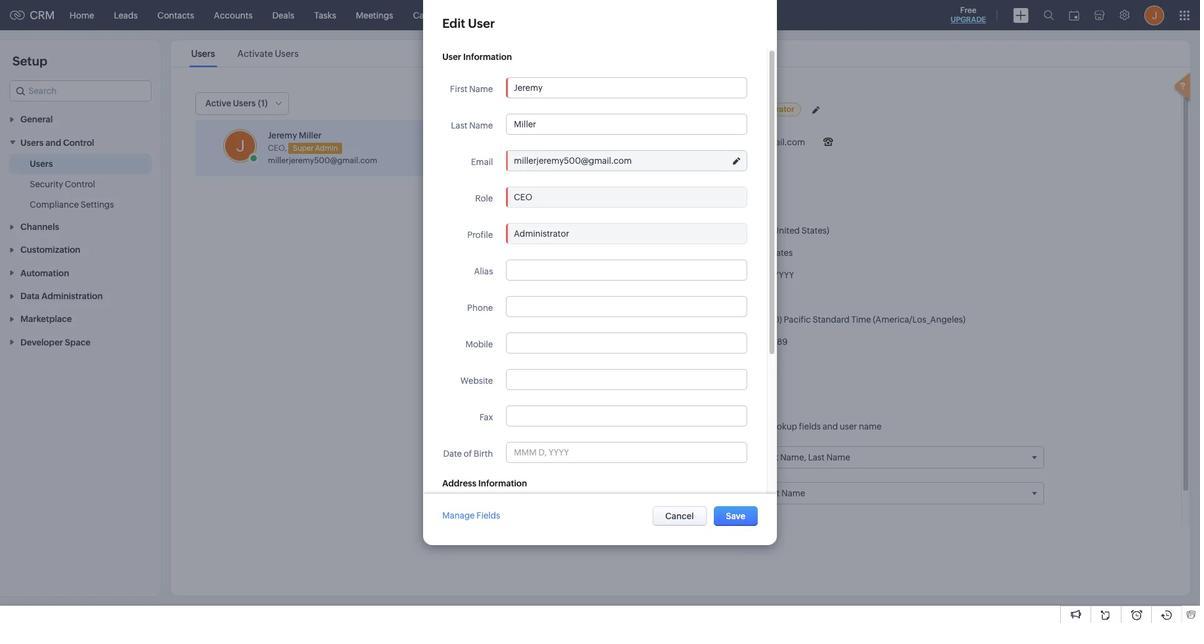 Task type: locate. For each thing, give the bounding box(es) containing it.
1 vertical spatial format
[[692, 293, 721, 303]]

phone
[[467, 303, 493, 313]]

user right edit at the left
[[468, 16, 495, 30]]

2 vertical spatial name
[[632, 407, 659, 417]]

1 vertical spatial control
[[65, 179, 95, 189]]

date up address
[[443, 449, 462, 459]]

it
[[598, 422, 603, 432]]

name right first
[[469, 84, 493, 94]]

english
[[739, 226, 769, 236]]

first name
[[450, 84, 493, 94]]

name inside display name format & preferences it applies to fullname in column of list view, lookup fields and user name
[[632, 407, 659, 417]]

0 vertical spatial name
[[469, 84, 493, 94]]

information up fields in the left bottom of the page
[[478, 479, 527, 489]]

date up time format
[[671, 270, 690, 280]]

time for time format
[[670, 293, 690, 303]]

united states
[[739, 248, 793, 258]]

1 horizontal spatial in
[[713, 381, 721, 391]]

0 vertical spatial miller
[[704, 103, 729, 114]]

0 horizontal spatial of
[[464, 449, 472, 459]]

format up time format
[[692, 270, 721, 280]]

0 vertical spatial information
[[463, 52, 512, 62]]

1 vertical spatial millerjeremy500@gmail.com
[[268, 156, 377, 165]]

- right (gmt
[[763, 315, 766, 325]]

member in
[[678, 381, 721, 391]]

0 horizontal spatial jeremy
[[268, 131, 297, 140]]

miller inside jeremy miller ceo, super admin millerjeremy500@gmail.com
[[299, 131, 322, 140]]

miller for jeremy miller
[[704, 103, 729, 114]]

users and control
[[20, 138, 94, 148]]

miller up beyond
[[704, 103, 729, 114]]

0 horizontal spatial user
[[442, 52, 461, 62]]

profile
[[468, 230, 493, 240]]

calls
[[413, 10, 433, 20]]

2 vertical spatial information
[[478, 479, 527, 489]]

order
[[630, 488, 652, 498]]

information up first name
[[463, 52, 512, 62]]

beyond
[[701, 119, 729, 128]]

0 vertical spatial control
[[63, 138, 94, 148]]

users link up security
[[30, 158, 53, 170]]

new user
[[505, 99, 544, 109]]

birth
[[474, 449, 493, 459]]

and inside display name format & preferences it applies to fullname in column of list view, lookup fields and user name
[[823, 422, 838, 432]]

0 vertical spatial -
[[763, 315, 766, 325]]

1 vertical spatial name
[[469, 121, 493, 131]]

save
[[726, 512, 746, 522]]

and
[[46, 138, 61, 148], [823, 422, 838, 432]]

user right new
[[525, 99, 544, 109]]

imagination
[[731, 119, 776, 128]]

jeremy inside jeremy miller ceo, super admin millerjeremy500@gmail.com
[[268, 131, 297, 140]]

None text field
[[507, 78, 747, 98], [507, 114, 747, 134], [507, 297, 747, 317], [507, 334, 747, 353], [507, 407, 747, 426], [507, 78, 747, 98], [507, 114, 747, 134], [507, 297, 747, 317], [507, 334, 747, 353], [507, 407, 747, 426]]

name right last
[[469, 121, 493, 131]]

format for date format
[[692, 270, 721, 280]]

and up security
[[46, 138, 61, 148]]

users link down contacts link
[[189, 48, 217, 59]]

0 horizontal spatial -
[[739, 381, 742, 391]]

sort order preference
[[611, 488, 697, 498]]

accounts
[[214, 10, 253, 20]]

0 horizontal spatial and
[[46, 138, 61, 148]]

leads link
[[104, 0, 148, 30]]

cancel
[[666, 512, 694, 522]]

name
[[469, 84, 493, 94], [469, 121, 493, 131], [632, 407, 659, 417]]

0 vertical spatial millerjeremy500@gmail.com
[[688, 137, 805, 147]]

locale
[[598, 200, 627, 210]]

information for user information
[[463, 52, 512, 62]]

- up 'preferences'
[[739, 381, 742, 391]]

in
[[713, 381, 721, 391], [683, 422, 690, 432]]

users link
[[189, 48, 217, 59], [30, 158, 53, 170]]

of left birth
[[464, 449, 472, 459]]

0 horizontal spatial miller
[[299, 131, 322, 140]]

and left user
[[823, 422, 838, 432]]

format up zone on the bottom
[[692, 293, 721, 303]]

1 horizontal spatial jeremy
[[670, 103, 702, 114]]

123,456.789
[[739, 337, 788, 347]]

(gmt
[[739, 315, 761, 325]]

format up fullname
[[661, 407, 692, 417]]

activate
[[237, 48, 273, 59]]

1 vertical spatial date
[[443, 449, 462, 459]]

1 vertical spatial of
[[464, 449, 472, 459]]

control up users and control region
[[63, 138, 94, 148]]

2 horizontal spatial user
[[525, 99, 544, 109]]

in left column
[[683, 422, 690, 432]]

manage fields
[[442, 511, 500, 521]]

1 vertical spatial -
[[739, 381, 742, 391]]

contacts
[[158, 10, 194, 20]]

english (united states)
[[739, 226, 830, 236]]

jeremy miller
[[670, 103, 729, 114]]

1 vertical spatial jeremy
[[268, 131, 297, 140]]

deals
[[272, 10, 295, 20]]

0 vertical spatial user
[[468, 16, 495, 30]]

security control
[[30, 179, 95, 189]]

groups
[[598, 360, 630, 370]]

0 vertical spatial date
[[671, 270, 690, 280]]

1 horizontal spatial -
[[763, 315, 766, 325]]

ceo,
[[268, 143, 287, 153]]

1 vertical spatial information
[[629, 200, 681, 210]]

0 vertical spatial format
[[692, 270, 721, 280]]

miller up super
[[299, 131, 322, 140]]

contacts link
[[148, 0, 204, 30]]

0 horizontal spatial in
[[683, 422, 690, 432]]

1 horizontal spatial of
[[724, 422, 733, 432]]

format for time format
[[692, 293, 721, 303]]

2 vertical spatial format
[[661, 407, 692, 417]]

1 vertical spatial and
[[823, 422, 838, 432]]

information for locale information
[[629, 200, 681, 210]]

1 horizontal spatial date
[[671, 270, 690, 280]]

fax
[[480, 413, 493, 423]]

users and control region
[[0, 154, 161, 215]]

reports
[[453, 10, 484, 20]]

-
[[763, 315, 766, 325], [739, 381, 742, 391]]

website
[[461, 376, 493, 386]]

name for display
[[632, 407, 659, 417]]

of left list
[[724, 422, 733, 432]]

yyyy
[[774, 270, 794, 280]]

12
[[739, 293, 748, 303]]

None text field
[[507, 151, 727, 171], [507, 188, 747, 207], [507, 224, 747, 244], [507, 261, 747, 280], [507, 370, 747, 390], [507, 151, 727, 171], [507, 188, 747, 207], [507, 224, 747, 244], [507, 261, 747, 280], [507, 370, 747, 390]]

2 vertical spatial user
[[525, 99, 544, 109]]

time down date format on the top right of page
[[670, 293, 690, 303]]

email
[[471, 157, 493, 167]]

fullname
[[646, 422, 681, 432]]

user inside button
[[525, 99, 544, 109]]

information down details
[[629, 200, 681, 210]]

calls link
[[403, 0, 443, 30]]

1 vertical spatial miller
[[299, 131, 322, 140]]

time
[[670, 293, 690, 303], [679, 315, 699, 325], [852, 315, 871, 325]]

format
[[692, 270, 721, 280], [692, 293, 721, 303], [661, 407, 692, 417]]

miller for jeremy miller ceo, super admin millerjeremy500@gmail.com
[[299, 131, 322, 140]]

and inside dropdown button
[[46, 138, 61, 148]]

0 vertical spatial jeremy
[[670, 103, 702, 114]]

locale information
[[598, 200, 681, 210]]

0 horizontal spatial date
[[443, 449, 462, 459]]

1 horizontal spatial miller
[[704, 103, 729, 114]]

jeremy up ceo,
[[268, 131, 297, 140]]

1 horizontal spatial user
[[468, 16, 495, 30]]

information
[[463, 52, 512, 62], [629, 200, 681, 210], [478, 479, 527, 489]]

user up first
[[442, 52, 461, 62]]

control inside region
[[65, 179, 95, 189]]

user information
[[442, 52, 512, 62]]

list
[[180, 40, 310, 67]]

time format
[[670, 293, 721, 303]]

(united
[[771, 226, 800, 236]]

0 horizontal spatial users link
[[30, 158, 53, 170]]

in right member at the bottom of the page
[[713, 381, 721, 391]]

edit
[[442, 16, 465, 30]]

name for first
[[469, 84, 493, 94]]

0 vertical spatial and
[[46, 138, 61, 148]]

meetings link
[[346, 0, 403, 30]]

8:0)
[[766, 315, 782, 325]]

1 vertical spatial users link
[[30, 158, 53, 170]]

time for time zone
[[679, 315, 699, 325]]

0 vertical spatial users link
[[189, 48, 217, 59]]

time left zone on the bottom
[[679, 315, 699, 325]]

show details link
[[598, 166, 658, 176]]

show
[[598, 166, 619, 176]]

millerjeremy500@gmail.com down admin
[[268, 156, 377, 165]]

deals link
[[263, 0, 304, 30]]

control up compliance settings
[[65, 179, 95, 189]]

cancel button
[[653, 507, 707, 527]]

tasks link
[[304, 0, 346, 30]]

millerjeremy500@gmail.com down beyond imagination link
[[688, 137, 805, 147]]

date for date of birth
[[443, 449, 462, 459]]

1 vertical spatial user
[[442, 52, 461, 62]]

0 vertical spatial in
[[713, 381, 721, 391]]

activate users link
[[236, 48, 301, 59]]

of
[[724, 422, 733, 432], [464, 449, 472, 459]]

1 horizontal spatial and
[[823, 422, 838, 432]]

control
[[63, 138, 94, 148], [65, 179, 95, 189]]

jeremy up beyond
[[670, 103, 702, 114]]

1 horizontal spatial users link
[[189, 48, 217, 59]]

jeremy
[[670, 103, 702, 114], [268, 131, 297, 140]]

time right standard
[[852, 315, 871, 325]]

time zone
[[679, 315, 721, 325]]

1 vertical spatial in
[[683, 422, 690, 432]]

name up to
[[632, 407, 659, 417]]

0 vertical spatial of
[[724, 422, 733, 432]]



Task type: vqa. For each thing, say whether or not it's contained in the screenshot.
Search icon
no



Task type: describe. For each thing, give the bounding box(es) containing it.
name for last
[[469, 121, 493, 131]]

language
[[681, 226, 721, 236]]

user for edit user
[[468, 16, 495, 30]]

display
[[598, 407, 630, 417]]

free upgrade
[[951, 6, 986, 24]]

user for new user
[[525, 99, 544, 109]]

active users (1)
[[205, 98, 268, 108]]

security
[[30, 179, 63, 189]]

meetings
[[356, 10, 393, 20]]

home link
[[60, 0, 104, 30]]

jeremy miller ceo, super admin millerjeremy500@gmail.com
[[268, 131, 377, 165]]

first
[[450, 84, 468, 94]]

d,
[[764, 270, 772, 280]]

states
[[768, 248, 793, 258]]

crm link
[[10, 9, 55, 22]]

(america/los_angeles)
[[873, 315, 966, 325]]

address information
[[442, 479, 527, 489]]

12 hours
[[739, 293, 774, 303]]

&
[[694, 407, 701, 417]]

reports link
[[443, 0, 494, 30]]

mobile
[[466, 340, 493, 350]]

super
[[293, 144, 314, 153]]

date format
[[671, 270, 721, 280]]

mmm
[[739, 270, 762, 280]]

date of birth
[[443, 449, 493, 459]]

pacific
[[784, 315, 811, 325]]

millerjeremy500@gmail.com link
[[268, 156, 377, 165]]

0 horizontal spatial millerjeremy500@gmail.com
[[268, 156, 377, 165]]

applies
[[605, 422, 634, 432]]

jeremy for jeremy miller ceo, super admin millerjeremy500@gmail.com
[[268, 131, 297, 140]]

users inside region
[[30, 159, 53, 169]]

1 horizontal spatial millerjeremy500@gmail.com
[[688, 137, 805, 147]]

admin
[[315, 144, 338, 153]]

users (1)
[[233, 98, 268, 108]]

edit user
[[442, 16, 495, 30]]

details
[[621, 166, 646, 176]]

lookup
[[770, 422, 798, 432]]

users link for activate users link
[[189, 48, 217, 59]]

home
[[70, 10, 94, 20]]

fields
[[799, 422, 821, 432]]

users and control button
[[0, 131, 161, 154]]

list
[[734, 422, 746, 432]]

last
[[451, 121, 468, 131]]

accounts link
[[204, 0, 263, 30]]

compliance settings link
[[30, 198, 114, 211]]

in inside display name format & preferences it applies to fullname in column of list view, lookup fields and user name
[[683, 422, 690, 432]]

leads
[[114, 10, 138, 20]]

view,
[[748, 422, 768, 432]]

import
[[496, 125, 523, 135]]

beyond imagination link
[[701, 119, 779, 128]]

security control link
[[30, 178, 95, 190]]

import users
[[496, 125, 547, 135]]

beyond imagination
[[701, 119, 776, 128]]

settings
[[81, 200, 114, 210]]

jeremy for jeremy miller
[[670, 103, 702, 114]]

format inside display name format & preferences it applies to fullname in column of list view, lookup fields and user name
[[661, 407, 692, 417]]

compliance
[[30, 200, 79, 210]]

users inside dropdown button
[[20, 138, 44, 148]]

mmm d, yyyy
[[739, 270, 794, 280]]

preferences
[[703, 407, 756, 417]]

upgrade
[[951, 15, 986, 24]]

last name
[[451, 121, 493, 131]]

free
[[961, 6, 977, 15]]

information for address information
[[478, 479, 527, 489]]

user
[[840, 422, 857, 432]]

member
[[678, 381, 712, 391]]

of inside display name format & preferences it applies to fullname in column of list view, lookup fields and user name
[[724, 422, 733, 432]]

list containing users
[[180, 40, 310, 67]]

sort
[[611, 488, 628, 498]]

standard
[[813, 315, 850, 325]]

name
[[859, 422, 882, 432]]

display name format & preferences it applies to fullname in column of list view, lookup fields and user name
[[598, 407, 882, 432]]

alias
[[474, 267, 493, 277]]

new user button
[[487, 94, 556, 115]]

fields
[[477, 511, 500, 521]]

address
[[442, 479, 477, 489]]

tasks
[[314, 10, 336, 20]]

states)
[[802, 226, 830, 236]]

MMM D, YYYY text field
[[507, 443, 747, 463]]

manage
[[442, 511, 475, 521]]

activate users
[[237, 48, 299, 59]]

to
[[636, 422, 644, 432]]

control inside dropdown button
[[63, 138, 94, 148]]

users link for security control link
[[30, 158, 53, 170]]

hours
[[750, 293, 774, 303]]

compliance settings
[[30, 200, 114, 210]]

date for date format
[[671, 270, 690, 280]]



